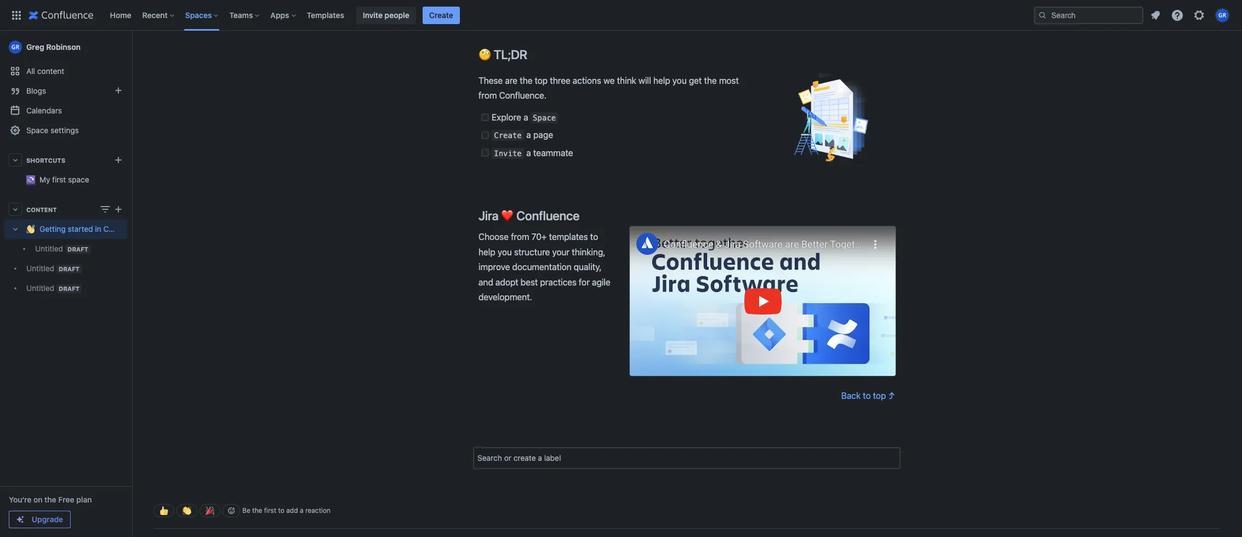 Task type: vqa. For each thing, say whether or not it's contained in the screenshot.
the 'from' within Choose from 70+ templates to help you structure your thinking, improve documentation quality, and adopt best practices for agile development.
yes



Task type: describe. For each thing, give the bounding box(es) containing it.
blogs link
[[4, 81, 127, 101]]

space for my first space link underneath shortcuts dropdown button
[[68, 175, 89, 184]]

search image
[[1038, 11, 1047, 19]]

you're
[[9, 495, 31, 504]]

apps button
[[267, 6, 300, 24]]

❤️
[[501, 208, 514, 223]]

tree item inside space element
[[4, 219, 144, 259]]

0 vertical spatial untitled draft
[[35, 244, 88, 253]]

help inside the these are the top three actions we think will help you get the most from confluence.
[[653, 76, 670, 85]]

2 vertical spatial draft
[[59, 285, 80, 292]]

robinson
[[46, 42, 81, 52]]

and
[[479, 277, 493, 287]]

1 vertical spatial untitled draft
[[26, 264, 80, 273]]

invite for a
[[494, 149, 522, 158]]

shortcuts
[[26, 157, 65, 164]]

you inside the these are the top three actions we think will help you get the most from confluence.
[[672, 76, 687, 85]]

recent
[[142, 10, 168, 19]]

greg robinson
[[26, 42, 81, 52]]

1 horizontal spatial my
[[127, 170, 138, 180]]

global element
[[7, 0, 1032, 30]]

these
[[479, 76, 503, 85]]

templates link
[[303, 6, 347, 24]]

spaces
[[185, 10, 212, 19]]

invite people button
[[356, 6, 416, 24]]

premium image
[[16, 515, 25, 524]]

change view image
[[99, 203, 112, 216]]

getting started in confluence link
[[4, 219, 144, 239]]

the inside space element
[[44, 495, 56, 504]]

top inside the these are the top three actions we think will help you get the most from confluence.
[[535, 76, 548, 85]]

copy image for 🧐 tl;dr
[[526, 48, 539, 61]]

appswitcher icon image
[[10, 8, 23, 22]]

templates
[[549, 232, 588, 242]]

get
[[689, 76, 702, 85]]

invite for people
[[363, 10, 383, 19]]

spaces button
[[182, 6, 223, 24]]

1 vertical spatial to
[[863, 391, 871, 401]]

choose
[[479, 232, 509, 242]]

1 vertical spatial untitled
[[26, 264, 54, 273]]

invite a teammate
[[494, 148, 573, 158]]

documentation
[[512, 262, 572, 272]]

templates
[[307, 10, 344, 19]]

back to top ⤴
[[841, 391, 895, 401]]

0 vertical spatial untitled
[[35, 244, 63, 253]]

from inside the these are the top three actions we think will help you get the most from confluence.
[[479, 91, 497, 100]]

2 vertical spatial untitled draft
[[26, 283, 80, 293]]

a for space
[[524, 112, 528, 122]]

quality,
[[574, 262, 602, 272]]

my first space link up change view image on the top left
[[4, 170, 177, 190]]

you're on the free plan
[[9, 495, 92, 504]]

a for page
[[526, 130, 531, 140]]

practices
[[540, 277, 577, 287]]

space inside space settings link
[[26, 126, 48, 135]]

confluence inside getting started in confluence link
[[103, 224, 144, 234]]

free
[[58, 495, 74, 504]]

create a blog image
[[112, 84, 125, 97]]

space element
[[0, 31, 177, 537]]

thinking,
[[572, 247, 606, 257]]

calendars
[[26, 106, 62, 115]]

banner containing home
[[0, 0, 1242, 31]]

upgrade button
[[9, 511, 70, 528]]

recent button
[[139, 6, 179, 24]]

my first space link down shortcuts dropdown button
[[39, 175, 89, 184]]

70+
[[532, 232, 547, 242]]

upgrade
[[32, 515, 63, 524]]

jira ❤️ confluence
[[479, 208, 580, 223]]

🧐 tl;dr
[[479, 47, 527, 62]]

0 horizontal spatial my
[[39, 175, 50, 184]]

will
[[639, 76, 651, 85]]

explore a space
[[492, 112, 556, 122]]

1 horizontal spatial first
[[140, 170, 154, 180]]

a for teammate
[[526, 148, 531, 158]]

think
[[617, 76, 636, 85]]

page
[[533, 130, 553, 140]]

greg
[[26, 42, 44, 52]]

all content link
[[4, 61, 127, 81]]

most
[[719, 76, 739, 85]]

are
[[505, 76, 517, 85]]

create a page image
[[112, 203, 125, 216]]

all
[[26, 66, 35, 76]]

getting started in confluence
[[39, 224, 144, 234]]

calendars link
[[4, 101, 127, 121]]

create a page
[[494, 130, 553, 140]]



Task type: locate. For each thing, give the bounding box(es) containing it.
0 horizontal spatial from
[[479, 91, 497, 100]]

to up thinking, on the top of the page
[[590, 232, 598, 242]]

your
[[552, 247, 570, 257]]

be the first to add a reaction
[[242, 507, 331, 515]]

confluence up 70+
[[516, 208, 580, 223]]

confluence.
[[499, 91, 547, 100]]

jira
[[479, 208, 499, 223]]

to left add
[[278, 507, 284, 515]]

1 vertical spatial from
[[511, 232, 529, 242]]

create for create
[[429, 10, 453, 19]]

copy image up templates
[[578, 209, 592, 222]]

teammate
[[533, 148, 573, 158]]

0 vertical spatial invite
[[363, 10, 383, 19]]

adopt
[[496, 277, 518, 287]]

greg robinson link
[[4, 36, 127, 58]]

invite left the people
[[363, 10, 383, 19]]

copy image down global element on the top of page
[[526, 48, 539, 61]]

for
[[579, 277, 590, 287]]

three
[[550, 76, 570, 85]]

from down these
[[479, 91, 497, 100]]

teams button
[[226, 6, 264, 24]]

0 vertical spatial confluence
[[516, 208, 580, 223]]

people
[[385, 10, 409, 19]]

0 horizontal spatial my first space
[[39, 175, 89, 184]]

🧐
[[479, 47, 491, 62]]

0 vertical spatial space
[[533, 113, 556, 122]]

to inside choose from 70+ templates to help you structure your thinking, improve documentation quality, and adopt best practices for agile development.
[[590, 232, 598, 242]]

space settings link
[[4, 121, 127, 140]]

1 horizontal spatial you
[[672, 76, 687, 85]]

top left ⤴
[[873, 391, 886, 401]]

:tada: image
[[206, 507, 214, 515], [206, 507, 214, 515]]

the right get
[[704, 76, 717, 85]]

1 horizontal spatial copy image
[[578, 209, 592, 222]]

the right on
[[44, 495, 56, 504]]

Add label text field
[[477, 453, 562, 464]]

improve
[[479, 262, 510, 272]]

you up the improve
[[498, 247, 512, 257]]

apps
[[270, 10, 289, 19]]

these are the top three actions we think will help you get the most from confluence.
[[479, 76, 741, 100]]

1 horizontal spatial top
[[873, 391, 886, 401]]

all content
[[26, 66, 64, 76]]

1 horizontal spatial from
[[511, 232, 529, 242]]

a up create a page
[[524, 112, 528, 122]]

1 horizontal spatial create
[[494, 131, 522, 140]]

create down "explore"
[[494, 131, 522, 140]]

0 horizontal spatial top
[[535, 76, 548, 85]]

the right 'are'
[[520, 76, 532, 85]]

actions
[[573, 76, 601, 85]]

tree
[[4, 219, 144, 298]]

you left get
[[672, 76, 687, 85]]

to right back
[[863, 391, 871, 401]]

space up page
[[533, 113, 556, 122]]

content
[[37, 66, 64, 76]]

create right the people
[[429, 10, 453, 19]]

2 horizontal spatial to
[[863, 391, 871, 401]]

0 horizontal spatial to
[[278, 507, 284, 515]]

agile
[[592, 277, 610, 287]]

invite inside button
[[363, 10, 383, 19]]

tree inside space element
[[4, 219, 144, 298]]

invite
[[363, 10, 383, 19], [494, 149, 522, 158]]

help down the choose
[[479, 247, 495, 257]]

copy image for jira ❤️ confluence
[[578, 209, 592, 222]]

1 vertical spatial space
[[26, 126, 48, 135]]

content
[[26, 206, 57, 213]]

1 vertical spatial you
[[498, 247, 512, 257]]

0 vertical spatial from
[[479, 91, 497, 100]]

1 horizontal spatial help
[[653, 76, 670, 85]]

top left three at top left
[[535, 76, 548, 85]]

development.
[[479, 292, 532, 302]]

⤴
[[888, 391, 895, 401]]

1 horizontal spatial space
[[156, 170, 177, 180]]

1 horizontal spatial invite
[[494, 149, 522, 158]]

a right add
[[300, 507, 303, 515]]

space
[[156, 170, 177, 180], [68, 175, 89, 184]]

2 vertical spatial to
[[278, 507, 284, 515]]

1 horizontal spatial confluence
[[516, 208, 580, 223]]

0 horizontal spatial space
[[26, 126, 48, 135]]

0 horizontal spatial help
[[479, 247, 495, 257]]

0 vertical spatial to
[[590, 232, 598, 242]]

create inside global element
[[429, 10, 453, 19]]

plan
[[76, 495, 92, 504]]

be
[[242, 507, 250, 515]]

0 vertical spatial draft
[[67, 246, 88, 253]]

1 vertical spatial draft
[[59, 265, 80, 272]]

explore
[[492, 112, 521, 122]]

0 horizontal spatial copy image
[[526, 48, 539, 61]]

0 horizontal spatial create
[[429, 10, 453, 19]]

first
[[140, 170, 154, 180], [52, 175, 66, 184], [264, 507, 276, 515]]

a
[[524, 112, 528, 122], [526, 130, 531, 140], [526, 148, 531, 158], [300, 507, 303, 515]]

a down create a page
[[526, 148, 531, 158]]

shortcuts button
[[4, 150, 127, 170]]

copy image
[[526, 48, 539, 61], [578, 209, 592, 222]]

reaction
[[305, 507, 331, 515]]

create inside create a page
[[494, 131, 522, 140]]

top
[[535, 76, 548, 85], [873, 391, 886, 401]]

a left page
[[526, 130, 531, 140]]

you
[[672, 76, 687, 85], [498, 247, 512, 257]]

we
[[604, 76, 615, 85]]

add shortcut image
[[112, 153, 125, 167]]

1 vertical spatial confluence
[[103, 224, 144, 234]]

choose from 70+ templates to help you structure your thinking, improve documentation quality, and adopt best practices for agile development.
[[479, 232, 613, 302]]

1 vertical spatial invite
[[494, 149, 522, 158]]

in
[[95, 224, 101, 234]]

structure
[[514, 247, 550, 257]]

banner
[[0, 0, 1242, 31]]

help right the will
[[653, 76, 670, 85]]

1 horizontal spatial my first space
[[127, 170, 177, 180]]

help icon image
[[1171, 8, 1184, 22]]

tree containing getting started in confluence
[[4, 219, 144, 298]]

space down "calendars"
[[26, 126, 48, 135]]

space inside explore a space
[[533, 113, 556, 122]]

create for create a page
[[494, 131, 522, 140]]

help
[[653, 76, 670, 85], [479, 247, 495, 257]]

home link
[[107, 6, 135, 24]]

0 horizontal spatial space
[[68, 175, 89, 184]]

0 horizontal spatial invite
[[363, 10, 383, 19]]

back to top ⤴ link
[[841, 391, 895, 401]]

draft
[[67, 246, 88, 253], [59, 265, 80, 272], [59, 285, 80, 292]]

:thumbsup: image
[[160, 507, 168, 515]]

invite inside invite a teammate
[[494, 149, 522, 158]]

notification icon image
[[1149, 8, 1162, 22]]

0 vertical spatial you
[[672, 76, 687, 85]]

1 vertical spatial help
[[479, 247, 495, 257]]

space for my first space link above change view image on the top left
[[156, 170, 177, 180]]

from
[[479, 91, 497, 100], [511, 232, 529, 242]]

best
[[521, 277, 538, 287]]

create link
[[422, 6, 460, 24]]

back
[[841, 391, 861, 401]]

2 horizontal spatial first
[[264, 507, 276, 515]]

invite down create a page
[[494, 149, 522, 158]]

content button
[[4, 200, 127, 219]]

help inside choose from 70+ templates to help you structure your thinking, improve documentation quality, and adopt best practices for agile development.
[[479, 247, 495, 257]]

confluence
[[516, 208, 580, 223], [103, 224, 144, 234]]

my first space
[[127, 170, 177, 180], [39, 175, 89, 184]]

invite people
[[363, 10, 409, 19]]

1 vertical spatial top
[[873, 391, 886, 401]]

on
[[33, 495, 43, 504]]

space settings
[[26, 126, 79, 135]]

0 horizontal spatial you
[[498, 247, 512, 257]]

collapse sidebar image
[[120, 36, 144, 58]]

home
[[110, 10, 131, 19]]

0 vertical spatial top
[[535, 76, 548, 85]]

0 vertical spatial help
[[653, 76, 670, 85]]

untitled draft
[[35, 244, 88, 253], [26, 264, 80, 273], [26, 283, 80, 293]]

0 horizontal spatial first
[[52, 175, 66, 184]]

0 horizontal spatial confluence
[[103, 224, 144, 234]]

0 vertical spatial create
[[429, 10, 453, 19]]

you inside choose from 70+ templates to help you structure your thinking, improve documentation quality, and adopt best practices for agile development.
[[498, 247, 512, 257]]

to
[[590, 232, 598, 242], [863, 391, 871, 401], [278, 507, 284, 515]]

the right be
[[252, 507, 262, 515]]

1 vertical spatial create
[[494, 131, 522, 140]]

teams
[[229, 10, 253, 19]]

1 vertical spatial copy image
[[578, 209, 592, 222]]

0 vertical spatial copy image
[[526, 48, 539, 61]]

started
[[68, 224, 93, 234]]

untitled
[[35, 244, 63, 253], [26, 264, 54, 273], [26, 283, 54, 293]]

from left 70+
[[511, 232, 529, 242]]

confluence down create a page image
[[103, 224, 144, 234]]

:clap: image
[[183, 507, 191, 515], [183, 507, 191, 515]]

2 vertical spatial untitled
[[26, 283, 54, 293]]

space
[[533, 113, 556, 122], [26, 126, 48, 135]]

Search field
[[1034, 6, 1143, 24]]

settings
[[50, 126, 79, 135]]

tree item
[[4, 219, 144, 259]]

tree item containing getting started in confluence
[[4, 219, 144, 259]]

:thumbsup: image
[[160, 507, 168, 515]]

1 horizontal spatial to
[[590, 232, 598, 242]]

tl;dr
[[494, 47, 527, 62]]

add reaction image
[[227, 507, 236, 515]]

confluence image
[[29, 8, 93, 22], [29, 8, 93, 22]]

getting
[[39, 224, 66, 234]]

from inside choose from 70+ templates to help you structure your thinking, improve documentation quality, and adopt best practices for agile development.
[[511, 232, 529, 242]]

settings icon image
[[1193, 8, 1206, 22]]

blogs
[[26, 86, 46, 95]]

add
[[286, 507, 298, 515]]

my
[[127, 170, 138, 180], [39, 175, 50, 184]]

1 horizontal spatial space
[[533, 113, 556, 122]]



